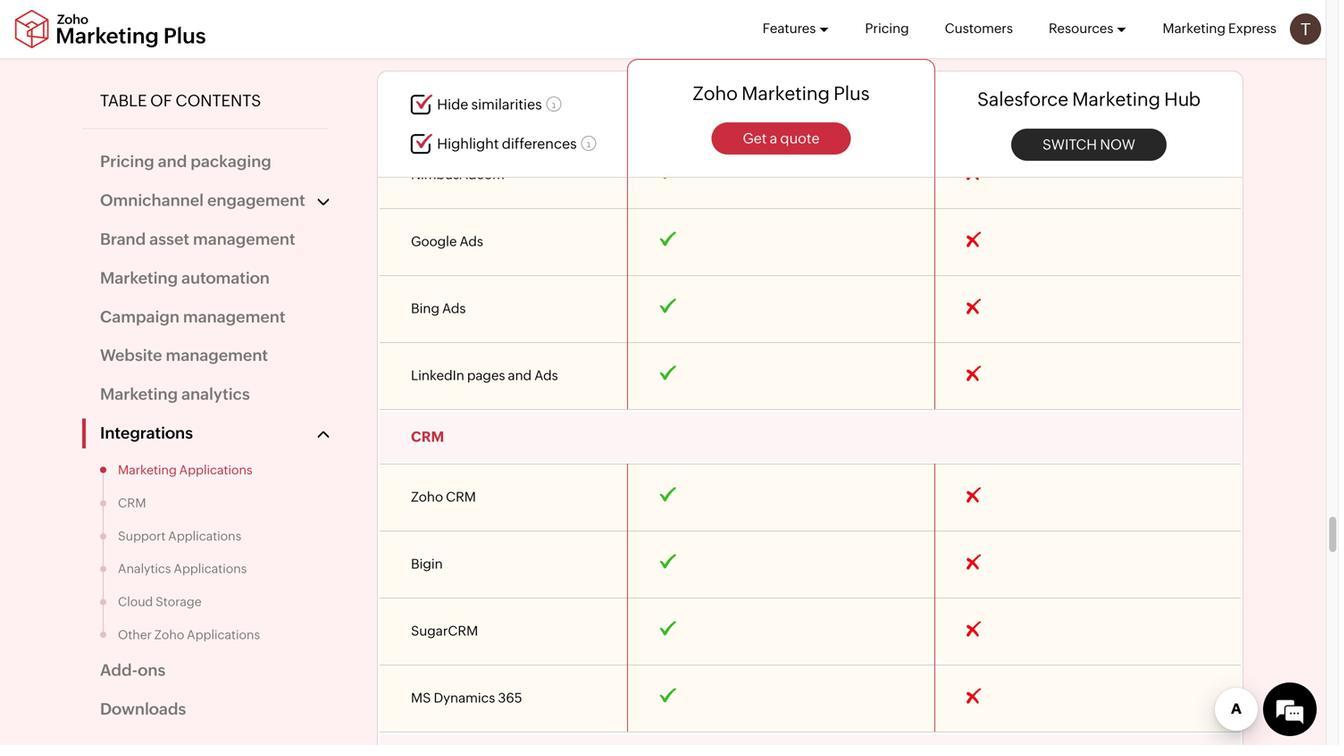 Task type: describe. For each thing, give the bounding box(es) containing it.
and
[[158, 152, 187, 171]]

features
[[763, 21, 816, 36]]

hide similarities
[[437, 96, 542, 113]]

brand asset management
[[100, 230, 295, 248]]

ons
[[138, 661, 166, 679]]

add-
[[100, 661, 138, 679]]

quote
[[780, 130, 820, 147]]

packaging
[[191, 152, 271, 171]]

terry turtle image
[[1290, 13, 1321, 45]]

other zoho applications
[[118, 627, 260, 642]]

marketing up now at top
[[1072, 89, 1161, 110]]

pricing link
[[865, 0, 909, 57]]

brand
[[100, 230, 146, 248]]

website management
[[100, 346, 268, 365]]

applications for support applications
[[168, 529, 241, 543]]

switch now link
[[1011, 128, 1167, 161]]

hide
[[437, 96, 468, 113]]

support
[[118, 529, 166, 543]]

pricing and packaging
[[100, 152, 271, 171]]

customers
[[945, 21, 1013, 36]]

now
[[1100, 136, 1136, 153]]

analytics
[[118, 562, 171, 576]]

marketing for marketing automation
[[100, 269, 178, 287]]

get a quote link
[[712, 123, 851, 155]]

campaign management
[[100, 308, 285, 326]]

salesforce
[[977, 89, 1069, 110]]

marketing for marketing analytics
[[100, 385, 178, 403]]

other
[[118, 627, 152, 642]]

0 vertical spatial management
[[193, 230, 295, 248]]

pricing for pricing and packaging
[[100, 152, 154, 171]]

resources
[[1049, 21, 1114, 36]]

management for campaign management
[[183, 308, 285, 326]]

management for website management
[[166, 346, 268, 365]]

cloud
[[118, 594, 153, 609]]

campaign
[[100, 308, 180, 326]]

resources link
[[1049, 0, 1127, 57]]

similarities
[[471, 96, 542, 113]]

customers link
[[945, 0, 1013, 57]]

express
[[1229, 21, 1277, 36]]

marketing automation
[[100, 269, 270, 287]]

plus
[[834, 83, 870, 104]]

0 horizontal spatial zoho
[[154, 627, 184, 642]]

analytics applications
[[118, 562, 247, 576]]

marketing express
[[1163, 21, 1277, 36]]

a
[[770, 130, 777, 147]]

support applications
[[118, 529, 241, 543]]

table of contents
[[100, 92, 261, 110]]



Task type: locate. For each thing, give the bounding box(es) containing it.
0 vertical spatial pricing
[[865, 21, 909, 36]]

marketing analytics
[[100, 385, 250, 403]]

0 horizontal spatial crm
[[118, 496, 146, 510]]

1 horizontal spatial zoho
[[693, 83, 738, 104]]

1 horizontal spatial crm
[[411, 429, 444, 445]]

cloud storage
[[118, 594, 202, 609]]

0 vertical spatial crm
[[411, 429, 444, 445]]

applications up "analytics applications"
[[168, 529, 241, 543]]

marketing up campaign
[[100, 269, 178, 287]]

applications down "support applications"
[[174, 562, 247, 576]]

website
[[100, 346, 162, 365]]

of
[[150, 92, 172, 110]]

marketing left express at the top right of the page
[[1163, 21, 1226, 36]]

marketing express link
[[1163, 0, 1277, 57]]

integrations
[[100, 424, 193, 442]]

applications for marketing applications
[[179, 463, 252, 477]]

zoho marketingplus logo image
[[13, 9, 207, 49]]

zoho marketing plus
[[693, 83, 870, 104]]

management down automation
[[183, 308, 285, 326]]

0 vertical spatial zoho
[[693, 83, 738, 104]]

salesforce marketing hub
[[977, 89, 1201, 110]]

0 horizontal spatial pricing
[[100, 152, 154, 171]]

marketing for marketing applications
[[118, 463, 177, 477]]

downloads
[[100, 700, 186, 718]]

marketing down integrations
[[118, 463, 177, 477]]

applications
[[179, 463, 252, 477], [168, 529, 241, 543], [174, 562, 247, 576], [187, 627, 260, 642]]

management up analytics on the left of the page
[[166, 346, 268, 365]]

contents
[[176, 92, 261, 110]]

management down engagement at the top of the page
[[193, 230, 295, 248]]

marketing for marketing express
[[1163, 21, 1226, 36]]

management
[[193, 230, 295, 248], [183, 308, 285, 326], [166, 346, 268, 365]]

zoho up get a quote link
[[693, 83, 738, 104]]

pricing
[[865, 21, 909, 36], [100, 152, 154, 171]]

automation
[[181, 269, 270, 287]]

zoho down storage
[[154, 627, 184, 642]]

switch
[[1043, 136, 1097, 153]]

asset
[[149, 230, 189, 248]]

crm
[[411, 429, 444, 445], [118, 496, 146, 510]]

omnichannel
[[100, 191, 204, 210]]

engagement
[[207, 191, 305, 210]]

applications down storage
[[187, 627, 260, 642]]

marketing up integrations
[[100, 385, 178, 403]]

get
[[743, 130, 767, 147]]

1 vertical spatial crm
[[118, 496, 146, 510]]

highlight
[[437, 136, 499, 152]]

highlight differences
[[437, 136, 577, 152]]

table
[[100, 92, 147, 110]]

2 vertical spatial management
[[166, 346, 268, 365]]

marketing applications
[[118, 463, 252, 477]]

get a quote
[[743, 130, 820, 147]]

add-ons
[[100, 661, 166, 679]]

features link
[[763, 0, 829, 57]]

pricing left and at the left of page
[[100, 152, 154, 171]]

marketing
[[1163, 21, 1226, 36], [742, 83, 830, 104], [1072, 89, 1161, 110], [100, 269, 178, 287], [100, 385, 178, 403], [118, 463, 177, 477]]

1 vertical spatial zoho
[[154, 627, 184, 642]]

pricing for pricing
[[865, 21, 909, 36]]

switch now
[[1043, 136, 1136, 153]]

storage
[[156, 594, 202, 609]]

omnichannel engagement
[[100, 191, 305, 210]]

applications for analytics applications
[[174, 562, 247, 576]]

zoho
[[693, 83, 738, 104], [154, 627, 184, 642]]

pricing up plus
[[865, 21, 909, 36]]

analytics
[[181, 385, 250, 403]]

marketing up get a quote
[[742, 83, 830, 104]]

1 vertical spatial management
[[183, 308, 285, 326]]

1 horizontal spatial pricing
[[865, 21, 909, 36]]

applications up "support applications"
[[179, 463, 252, 477]]

1 vertical spatial pricing
[[100, 152, 154, 171]]

differences
[[502, 136, 577, 152]]

hub
[[1164, 89, 1201, 110]]



Task type: vqa. For each thing, say whether or not it's contained in the screenshot.
applications corresponding to Analytics Applications
yes



